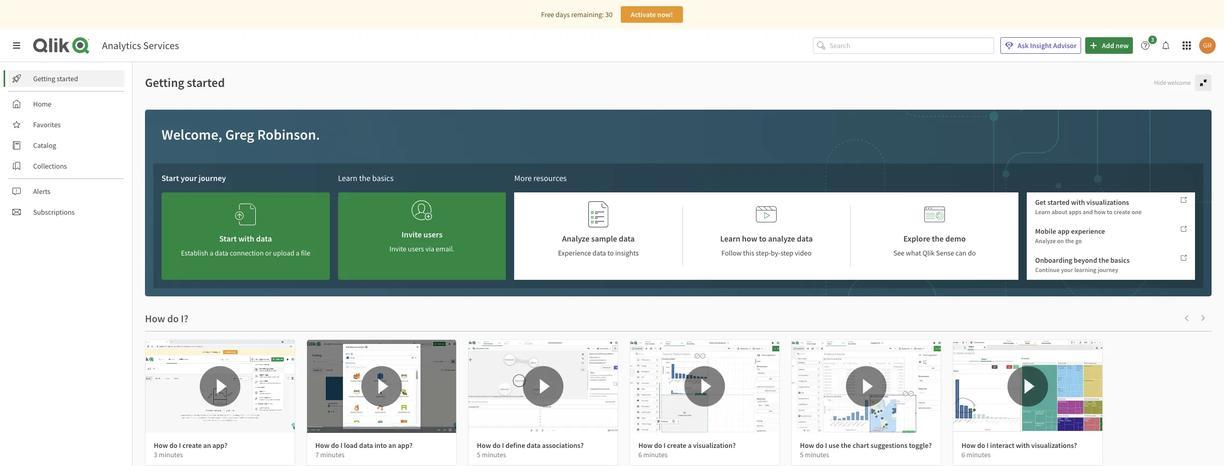Task type: vqa. For each thing, say whether or not it's contained in the screenshot.
minutes related to How do I interact with visualizations?
yes



Task type: locate. For each thing, give the bounding box(es) containing it.
visualizations
[[1087, 198, 1129, 207]]

learn
[[338, 173, 358, 183], [1035, 208, 1051, 216], [720, 234, 741, 244]]

do
[[968, 249, 976, 258], [169, 441, 178, 451], [331, 441, 339, 451], [493, 441, 501, 451], [654, 441, 662, 451], [816, 441, 824, 451], [977, 441, 985, 451]]

2 horizontal spatial learn
[[1035, 208, 1051, 216]]

do for how do i define data associations?
[[493, 441, 501, 451]]

with
[[1071, 198, 1085, 207], [238, 234, 254, 244], [1016, 441, 1030, 451]]

how inside how do i create an app? 3 minutes
[[154, 441, 168, 451]]

invite down invite users image
[[402, 229, 422, 240]]

data inside learn how to analyze data follow this step-by-step video
[[797, 234, 813, 244]]

6 for how do i create a visualization?
[[639, 451, 642, 460]]

0 horizontal spatial your
[[181, 173, 197, 183]]

2 horizontal spatial with
[[1071, 198, 1085, 207]]

2 5 from the left
[[800, 451, 804, 460]]

3
[[1151, 36, 1154, 44], [154, 451, 157, 460]]

6 minutes from the left
[[967, 451, 991, 460]]

journey inside onboarding beyond the basics continue your learning journey
[[1098, 266, 1118, 274]]

with inside start with data establish a data connection or upload a file
[[238, 234, 254, 244]]

1 horizontal spatial learn
[[720, 234, 741, 244]]

onboarding
[[1035, 256, 1073, 265]]

getting started down services
[[145, 75, 225, 91]]

0 horizontal spatial analyze
[[562, 234, 590, 244]]

do inside how do i use the chart suggestions toggle? 5 minutes
[[816, 441, 824, 451]]

1 vertical spatial your
[[1061, 266, 1073, 274]]

data left into
[[359, 441, 373, 451]]

1 vertical spatial to
[[759, 234, 767, 244]]

remaining:
[[571, 10, 604, 19]]

do inside the how do i create a visualization? 6 minutes
[[654, 441, 662, 451]]

a right the establish at the left bottom
[[210, 249, 213, 258]]

1 horizontal spatial 3
[[1151, 36, 1154, 44]]

4 how from the left
[[639, 441, 653, 451]]

start up "connection"
[[219, 234, 237, 244]]

data left "connection"
[[215, 249, 228, 258]]

how inside how do i interact with visualizations? 6 minutes
[[962, 441, 976, 451]]

1 minutes from the left
[[159, 451, 183, 460]]

greg robinson image
[[1199, 37, 1216, 54]]

analytics
[[102, 39, 141, 52]]

3 right 'new'
[[1151, 36, 1154, 44]]

to down visualizations
[[1107, 208, 1113, 216]]

2 app? from the left
[[398, 441, 413, 451]]

0 horizontal spatial learn
[[338, 173, 358, 183]]

go
[[1076, 237, 1082, 245]]

0 horizontal spatial app?
[[213, 441, 228, 451]]

do for how do i create an app?
[[169, 441, 178, 451]]

experience
[[558, 249, 591, 258]]

a inside the how do i create a visualization? 6 minutes
[[688, 441, 692, 451]]

explore the demo image
[[924, 201, 945, 228]]

2 6 from the left
[[962, 451, 965, 460]]

getting up home
[[33, 74, 55, 83]]

analyze sample data image
[[588, 201, 609, 228]]

1 vertical spatial with
[[238, 234, 254, 244]]

3 inside dropdown button
[[1151, 36, 1154, 44]]

journey right learning
[[1098, 266, 1118, 274]]

4 minutes from the left
[[644, 451, 668, 460]]

minutes inside the how do i create a visualization? 6 minutes
[[644, 451, 668, 460]]

4 i from the left
[[664, 441, 666, 451]]

data down 'sample'
[[593, 249, 606, 258]]

welcome
[[1168, 79, 1191, 86]]

6
[[639, 451, 642, 460], [962, 451, 965, 460]]

home
[[33, 99, 51, 109]]

journey
[[199, 173, 226, 183], [1098, 266, 1118, 274]]

1 how from the left
[[154, 441, 168, 451]]

can
[[956, 249, 967, 258]]

5 inside how do i define data associations? 5 minutes
[[477, 451, 481, 460]]

how do i use the chart suggestions toggle? image
[[792, 340, 941, 433]]

see
[[894, 249, 905, 258]]

users up via
[[424, 229, 443, 240]]

your inside onboarding beyond the basics continue your learning journey
[[1061, 266, 1073, 274]]

6 inside how do i interact with visualizations? 6 minutes
[[962, 451, 965, 460]]

i inside the how do i create a visualization? 6 minutes
[[664, 441, 666, 451]]

experience
[[1071, 227, 1105, 236]]

toggle?
[[909, 441, 932, 451]]

to
[[1107, 208, 1113, 216], [759, 234, 767, 244], [608, 249, 614, 258]]

0 horizontal spatial 6
[[639, 451, 642, 460]]

getting down services
[[145, 75, 184, 91]]

to down 'sample'
[[608, 249, 614, 258]]

minutes inside how do i interact with visualizations? 6 minutes
[[967, 451, 991, 460]]

getting started up home link
[[33, 74, 78, 83]]

close sidebar menu image
[[12, 41, 21, 50]]

minutes down the interact
[[967, 451, 991, 460]]

1 app? from the left
[[213, 441, 228, 451]]

now!
[[657, 10, 673, 19]]

0 horizontal spatial with
[[238, 234, 254, 244]]

analyze down mobile
[[1035, 237, 1056, 245]]

1 horizontal spatial app?
[[398, 441, 413, 451]]

1 horizontal spatial an
[[388, 441, 396, 451]]

1 i from the left
[[179, 441, 181, 451]]

how for how do i create a visualization?
[[639, 441, 653, 451]]

users
[[424, 229, 443, 240], [408, 244, 424, 254]]

subscriptions link
[[8, 204, 124, 221]]

minutes inside how do i use the chart suggestions toggle? 5 minutes
[[805, 451, 829, 460]]

3 i from the left
[[502, 441, 504, 451]]

6 for how do i interact with visualizations?
[[962, 451, 965, 460]]

0 horizontal spatial create
[[182, 441, 202, 451]]

minutes down define
[[482, 451, 506, 460]]

i inside how do i create an app? 3 minutes
[[179, 441, 181, 451]]

explore the demo see what qlik sense can do
[[894, 234, 976, 258]]

data
[[256, 234, 272, 244], [619, 234, 635, 244], [797, 234, 813, 244], [215, 249, 228, 258], [593, 249, 606, 258], [359, 441, 373, 451], [527, 441, 541, 451]]

2 i from the left
[[341, 441, 343, 451]]

2 horizontal spatial a
[[688, 441, 692, 451]]

5 i from the left
[[825, 441, 827, 451]]

how do i create a visualization? element
[[639, 441, 736, 451]]

6 how from the left
[[962, 441, 976, 451]]

2 vertical spatial learn
[[720, 234, 741, 244]]

getting started inside "navigation pane" element
[[33, 74, 78, 83]]

step
[[781, 249, 794, 258]]

6 i from the left
[[987, 441, 989, 451]]

i for how do i define data associations?
[[502, 441, 504, 451]]

1 horizontal spatial basics
[[1111, 256, 1130, 265]]

5 how from the left
[[800, 441, 814, 451]]

do inside how do i interact with visualizations? 6 minutes
[[977, 441, 985, 451]]

with up apps
[[1071, 198, 1085, 207]]

favorites link
[[8, 117, 124, 133]]

how do i interact with visualizations? image
[[953, 340, 1103, 433]]

a left file
[[296, 249, 300, 258]]

3 how from the left
[[477, 441, 491, 451]]

0 horizontal spatial an
[[203, 441, 211, 451]]

create for how do i create a visualization?
[[667, 441, 687, 451]]

your down welcome,
[[181, 173, 197, 183]]

2 how from the left
[[315, 441, 330, 451]]

do for how do i load data into an app?
[[331, 441, 339, 451]]

0 vertical spatial journey
[[199, 173, 226, 183]]

1 vertical spatial learn
[[1035, 208, 1051, 216]]

how inside how do i define data associations? 5 minutes
[[477, 441, 491, 451]]

1 horizontal spatial getting started
[[145, 75, 225, 91]]

1 vertical spatial invite
[[390, 244, 407, 254]]

learn for learn the basics
[[338, 173, 358, 183]]

establish
[[181, 249, 208, 258]]

to up the step-
[[759, 234, 767, 244]]

basics inside onboarding beyond the basics continue your learning journey
[[1111, 256, 1130, 265]]

0 vertical spatial your
[[181, 173, 197, 183]]

1 vertical spatial users
[[408, 244, 424, 254]]

0 horizontal spatial to
[[608, 249, 614, 258]]

define
[[506, 441, 525, 451]]

do for how do i create a visualization?
[[654, 441, 662, 451]]

minutes down use
[[805, 451, 829, 460]]

or
[[265, 249, 272, 258]]

3 down how do i create an app? element
[[154, 451, 157, 460]]

1 vertical spatial journey
[[1098, 266, 1118, 274]]

minutes down how do i create an app? element
[[159, 451, 183, 460]]

3 minutes from the left
[[482, 451, 506, 460]]

0 horizontal spatial getting
[[33, 74, 55, 83]]

how do i create an app? 3 minutes
[[154, 441, 228, 460]]

chart
[[853, 441, 869, 451]]

start down welcome,
[[162, 173, 179, 183]]

0 vertical spatial 3
[[1151, 36, 1154, 44]]

analytics services
[[102, 39, 179, 52]]

1 vertical spatial basics
[[1111, 256, 1130, 265]]

analyze
[[562, 234, 590, 244], [1035, 237, 1056, 245]]

1 an from the left
[[203, 441, 211, 451]]

1 6 from the left
[[639, 451, 642, 460]]

the inside explore the demo see what qlik sense can do
[[932, 234, 944, 244]]

1 5 from the left
[[477, 451, 481, 460]]

1 vertical spatial how
[[742, 234, 758, 244]]

minutes down how do i create a visualization? element
[[644, 451, 668, 460]]

continue
[[1035, 266, 1060, 274]]

minutes right 7
[[320, 451, 345, 460]]

a
[[210, 249, 213, 258], [296, 249, 300, 258], [688, 441, 692, 451]]

1 horizontal spatial 5
[[800, 451, 804, 460]]

onboarding beyond the basics continue your learning journey
[[1035, 256, 1130, 274]]

2 horizontal spatial to
[[1107, 208, 1113, 216]]

create inside the how do i create a visualization? 6 minutes
[[667, 441, 687, 451]]

i inside how do i load data into an app? 7 minutes
[[341, 441, 343, 451]]

data inside how do i define data associations? 5 minutes
[[527, 441, 541, 451]]

how up this
[[742, 234, 758, 244]]

3 inside how do i create an app? 3 minutes
[[154, 451, 157, 460]]

1 horizontal spatial to
[[759, 234, 767, 244]]

how inside how do i use the chart suggestions toggle? 5 minutes
[[800, 441, 814, 451]]

0 vertical spatial to
[[1107, 208, 1113, 216]]

a left visualization?
[[688, 441, 692, 451]]

learn how to analyze data image
[[756, 201, 777, 228]]

getting
[[33, 74, 55, 83], [145, 75, 184, 91]]

2 an from the left
[[388, 441, 396, 451]]

create inside how do i create an app? 3 minutes
[[182, 441, 202, 451]]

services
[[143, 39, 179, 52]]

data right define
[[527, 441, 541, 451]]

mobile
[[1035, 227, 1056, 236]]

with up "connection"
[[238, 234, 254, 244]]

how right and
[[1094, 208, 1106, 216]]

how inside the how do i create a visualization? 6 minutes
[[639, 441, 653, 451]]

0 horizontal spatial started
[[57, 74, 78, 83]]

do inside how do i create an app? 3 minutes
[[169, 441, 178, 451]]

0 vertical spatial start
[[162, 173, 179, 183]]

beyond
[[1074, 256, 1097, 265]]

Search text field
[[830, 37, 994, 54]]

do inside how do i define data associations? 5 minutes
[[493, 441, 501, 451]]

i for how do i create an app?
[[179, 441, 181, 451]]

basics
[[372, 173, 394, 183], [1111, 256, 1130, 265]]

i inside how do i define data associations? 5 minutes
[[502, 441, 504, 451]]

0 horizontal spatial 3
[[154, 451, 157, 460]]

0 horizontal spatial getting started
[[33, 74, 78, 83]]

2 minutes from the left
[[320, 451, 345, 460]]

do inside explore the demo see what qlik sense can do
[[968, 249, 976, 258]]

learn for learn how to analyze data follow this step-by-step video
[[720, 234, 741, 244]]

how do i interact with visualizations? 6 minutes
[[962, 441, 1077, 460]]

2 vertical spatial with
[[1016, 441, 1030, 451]]

days
[[556, 10, 570, 19]]

explore
[[904, 234, 930, 244]]

1 horizontal spatial a
[[296, 249, 300, 258]]

5
[[477, 451, 481, 460], [800, 451, 804, 460]]

started inside getting started link
[[57, 74, 78, 83]]

mobile app experience analyze on the go
[[1035, 227, 1105, 245]]

0 horizontal spatial 5
[[477, 451, 481, 460]]

with right the interact
[[1016, 441, 1030, 451]]

how for how do i use the chart suggestions toggle?
[[800, 441, 814, 451]]

do for how do i use the chart suggestions toggle?
[[816, 441, 824, 451]]

started
[[57, 74, 78, 83], [187, 75, 225, 91], [1048, 198, 1070, 207]]

i inside how do i interact with visualizations? 6 minutes
[[987, 441, 989, 451]]

minutes inside how do i define data associations? 5 minutes
[[482, 451, 506, 460]]

how inside learn how to analyze data follow this step-by-step video
[[742, 234, 758, 244]]

minutes inside how do i load data into an app? 7 minutes
[[320, 451, 345, 460]]

0 horizontal spatial a
[[210, 249, 213, 258]]

0 vertical spatial invite
[[402, 229, 422, 240]]

how do i define data associations? element
[[477, 441, 584, 451]]

1 horizontal spatial create
[[667, 441, 687, 451]]

minutes for how do i create an app?
[[159, 451, 183, 460]]

by-
[[771, 249, 781, 258]]

1 horizontal spatial getting
[[145, 75, 184, 91]]

do inside how do i load data into an app? 7 minutes
[[331, 441, 339, 451]]

associations?
[[542, 441, 584, 451]]

0 vertical spatial with
[[1071, 198, 1085, 207]]

6 inside the how do i create a visualization? 6 minutes
[[639, 451, 642, 460]]

analyze sample data experience data to insights
[[558, 234, 639, 258]]

getting inside welcome, greg robinson. main content
[[145, 75, 184, 91]]

visualization?
[[693, 441, 736, 451]]

how
[[154, 441, 168, 451], [315, 441, 330, 451], [477, 441, 491, 451], [639, 441, 653, 451], [800, 441, 814, 451], [962, 441, 976, 451]]

30
[[605, 10, 613, 19]]

1 vertical spatial 3
[[154, 451, 157, 460]]

minutes inside how do i create an app? 3 minutes
[[159, 451, 183, 460]]

1 horizontal spatial with
[[1016, 441, 1030, 451]]

how do i use the chart suggestions toggle? 5 minutes
[[800, 441, 932, 460]]

interact
[[990, 441, 1015, 451]]

1 horizontal spatial started
[[187, 75, 225, 91]]

1 horizontal spatial your
[[1061, 266, 1073, 274]]

how do i define data associations? 5 minutes
[[477, 441, 584, 460]]

1 horizontal spatial journey
[[1098, 266, 1118, 274]]

alerts link
[[8, 183, 124, 200]]

start your journey
[[162, 173, 226, 183]]

start inside start with data establish a data connection or upload a file
[[219, 234, 237, 244]]

your down onboarding
[[1061, 266, 1073, 274]]

journey down welcome,
[[199, 173, 226, 183]]

2 horizontal spatial create
[[1114, 208, 1131, 216]]

how
[[1094, 208, 1106, 216], [742, 234, 758, 244]]

0 vertical spatial learn
[[338, 173, 358, 183]]

more resources
[[514, 173, 567, 183]]

invite
[[402, 229, 422, 240], [390, 244, 407, 254]]

get
[[1035, 198, 1046, 207]]

with inside get started with visualizations learn about apps and how to create one
[[1071, 198, 1085, 207]]

welcome,
[[162, 125, 222, 144]]

sense
[[936, 249, 954, 258]]

users left via
[[408, 244, 424, 254]]

add
[[1102, 41, 1114, 50]]

insight
[[1030, 41, 1052, 50]]

getting started inside welcome, greg robinson. main content
[[145, 75, 225, 91]]

1 vertical spatial start
[[219, 234, 237, 244]]

minutes
[[159, 451, 183, 460], [320, 451, 345, 460], [482, 451, 506, 460], [644, 451, 668, 460], [805, 451, 829, 460], [967, 451, 991, 460]]

0 horizontal spatial basics
[[372, 173, 394, 183]]

with inside how do i interact with visualizations? 6 minutes
[[1016, 441, 1030, 451]]

minutes for how do i define data associations?
[[482, 451, 506, 460]]

learn inside learn how to analyze data follow this step-by-step video
[[720, 234, 741, 244]]

learning
[[1075, 266, 1097, 274]]

1 horizontal spatial start
[[219, 234, 237, 244]]

0 vertical spatial how
[[1094, 208, 1106, 216]]

analyze
[[768, 234, 795, 244]]

suggestions
[[871, 441, 908, 451]]

how do i load data into an app? element
[[315, 441, 413, 451]]

searchbar element
[[813, 37, 994, 54]]

ask insight advisor
[[1018, 41, 1077, 50]]

2 horizontal spatial started
[[1048, 198, 1070, 207]]

data up video
[[797, 234, 813, 244]]

5 minutes from the left
[[805, 451, 829, 460]]

2 vertical spatial to
[[608, 249, 614, 258]]

invite left via
[[390, 244, 407, 254]]

how for how do i interact with visualizations?
[[962, 441, 976, 451]]

1 horizontal spatial analyze
[[1035, 237, 1056, 245]]

1 horizontal spatial 6
[[962, 451, 965, 460]]

get started with visualizations learn about apps and how to create one
[[1035, 198, 1142, 216]]

how do i create a visualization? image
[[630, 340, 779, 433]]

analyze up experience
[[562, 234, 590, 244]]

welcome, greg robinson. main content
[[133, 62, 1224, 467]]

i inside how do i use the chart suggestions toggle? 5 minutes
[[825, 441, 827, 451]]

0 horizontal spatial how
[[742, 234, 758, 244]]

how inside how do i load data into an app? 7 minutes
[[315, 441, 330, 451]]

1 horizontal spatial how
[[1094, 208, 1106, 216]]

insights
[[615, 249, 639, 258]]

0 horizontal spatial start
[[162, 173, 179, 183]]



Task type: describe. For each thing, give the bounding box(es) containing it.
the inside onboarding beyond the basics continue your learning journey
[[1099, 256, 1109, 265]]

add new button
[[1086, 37, 1133, 54]]

how for how do i create an app?
[[154, 441, 168, 451]]

i for how do i interact with visualizations?
[[987, 441, 989, 451]]

i for how do i use the chart suggestions toggle?
[[825, 441, 827, 451]]

0 vertical spatial users
[[424, 229, 443, 240]]

started inside get started with visualizations learn about apps and how to create one
[[1048, 198, 1070, 207]]

data inside how do i load data into an app? 7 minutes
[[359, 441, 373, 451]]

invite users image
[[412, 197, 432, 224]]

how do i define data associations? image
[[469, 340, 618, 433]]

app? inside how do i load data into an app? 7 minutes
[[398, 441, 413, 451]]

a for how
[[688, 441, 692, 451]]

to inside get started with visualizations learn about apps and how to create one
[[1107, 208, 1113, 216]]

how do i load data into an app? image
[[307, 340, 456, 433]]

subscriptions
[[33, 208, 75, 217]]

new
[[1116, 41, 1129, 50]]

minutes for how do i create a visualization?
[[644, 451, 668, 460]]

to inside analyze sample data experience data to insights
[[608, 249, 614, 258]]

data up or
[[256, 234, 272, 244]]

load
[[344, 441, 358, 451]]

advisor
[[1053, 41, 1077, 50]]

learn how to analyze data follow this step-by-step video
[[720, 234, 813, 258]]

hide welcome image
[[1199, 79, 1208, 87]]

connection
[[230, 249, 264, 258]]

7
[[315, 451, 319, 460]]

how do i create an app? element
[[154, 441, 228, 451]]

an inside how do i create an app? 3 minutes
[[203, 441, 211, 451]]

use
[[829, 441, 840, 451]]

analyze inside mobile app experience analyze on the go
[[1035, 237, 1056, 245]]

learn the basics
[[338, 173, 394, 183]]

minutes for how do i interact with visualizations?
[[967, 451, 991, 460]]

step-
[[756, 249, 771, 258]]

about
[[1052, 208, 1068, 216]]

i for how do i load data into an app?
[[341, 441, 343, 451]]

and
[[1083, 208, 1093, 216]]

how do i load data into an app? 7 minutes
[[315, 441, 413, 460]]

how do i create an app? image
[[146, 340, 295, 433]]

catalog
[[33, 141, 56, 150]]

add new
[[1102, 41, 1129, 50]]

demo
[[946, 234, 966, 244]]

home link
[[8, 96, 124, 112]]

ask
[[1018, 41, 1029, 50]]

0 horizontal spatial journey
[[199, 173, 226, 183]]

qlik
[[923, 249, 935, 258]]

i for how do i create a visualization?
[[664, 441, 666, 451]]

what
[[906, 249, 921, 258]]

do for how do i interact with visualizations?
[[977, 441, 985, 451]]

ask insight advisor button
[[1001, 37, 1081, 54]]

create for how do i create an app?
[[182, 441, 202, 451]]

free days remaining: 30
[[541, 10, 613, 19]]

how inside get started with visualizations learn about apps and how to create one
[[1094, 208, 1106, 216]]

how do i create a visualization? 6 minutes
[[639, 441, 736, 460]]

learn inside get started with visualizations learn about apps and how to create one
[[1035, 208, 1051, 216]]

data up 'insights'
[[619, 234, 635, 244]]

how for how do i define data associations?
[[477, 441, 491, 451]]

analytics services element
[[102, 39, 179, 52]]

into
[[375, 441, 387, 451]]

video
[[795, 249, 812, 258]]

app
[[1058, 227, 1070, 236]]

start with data establish a data connection or upload a file
[[181, 234, 310, 258]]

to inside learn how to analyze data follow this step-by-step video
[[759, 234, 767, 244]]

getting started link
[[8, 70, 124, 87]]

the inside how do i use the chart suggestions toggle? 5 minutes
[[841, 441, 851, 451]]

a for start
[[210, 249, 213, 258]]

analyze inside analyze sample data experience data to insights
[[562, 234, 590, 244]]

invite users invite users via email.
[[390, 229, 455, 254]]

file
[[301, 249, 310, 258]]

email.
[[436, 244, 455, 254]]

favorites
[[33, 120, 61, 129]]

app? inside how do i create an app? 3 minutes
[[213, 441, 228, 451]]

activate now!
[[631, 10, 673, 19]]

visualizations?
[[1032, 441, 1077, 451]]

create inside get started with visualizations learn about apps and how to create one
[[1114, 208, 1131, 216]]

getting inside "navigation pane" element
[[33, 74, 55, 83]]

how do i interact with visualizations? element
[[962, 441, 1077, 451]]

upload
[[273, 249, 294, 258]]

apps
[[1069, 208, 1082, 216]]

hide welcome
[[1154, 79, 1191, 86]]

navigation pane element
[[0, 66, 132, 225]]

activate
[[631, 10, 656, 19]]

more
[[514, 173, 532, 183]]

collections
[[33, 162, 67, 171]]

3 button
[[1137, 36, 1160, 54]]

one
[[1132, 208, 1142, 216]]

follow
[[722, 249, 742, 258]]

greg
[[225, 125, 254, 144]]

the inside mobile app experience analyze on the go
[[1065, 237, 1074, 245]]

0 vertical spatial basics
[[372, 173, 394, 183]]

start for with
[[219, 234, 237, 244]]

an inside how do i load data into an app? 7 minutes
[[388, 441, 396, 451]]

catalog link
[[8, 137, 124, 154]]

how for how do i load data into an app?
[[315, 441, 330, 451]]

free
[[541, 10, 554, 19]]

this
[[743, 249, 754, 258]]

start with data image
[[235, 201, 256, 228]]

activate now! link
[[621, 6, 683, 23]]

5 inside how do i use the chart suggestions toggle? 5 minutes
[[800, 451, 804, 460]]

welcome, greg robinson.
[[162, 125, 320, 144]]

via
[[426, 244, 434, 254]]

sample
[[591, 234, 617, 244]]

alerts
[[33, 187, 50, 196]]

how do i use the chart suggestions toggle? element
[[800, 441, 932, 451]]

on
[[1057, 237, 1064, 245]]

collections link
[[8, 158, 124, 175]]

hide
[[1154, 79, 1166, 86]]

start for your
[[162, 173, 179, 183]]



